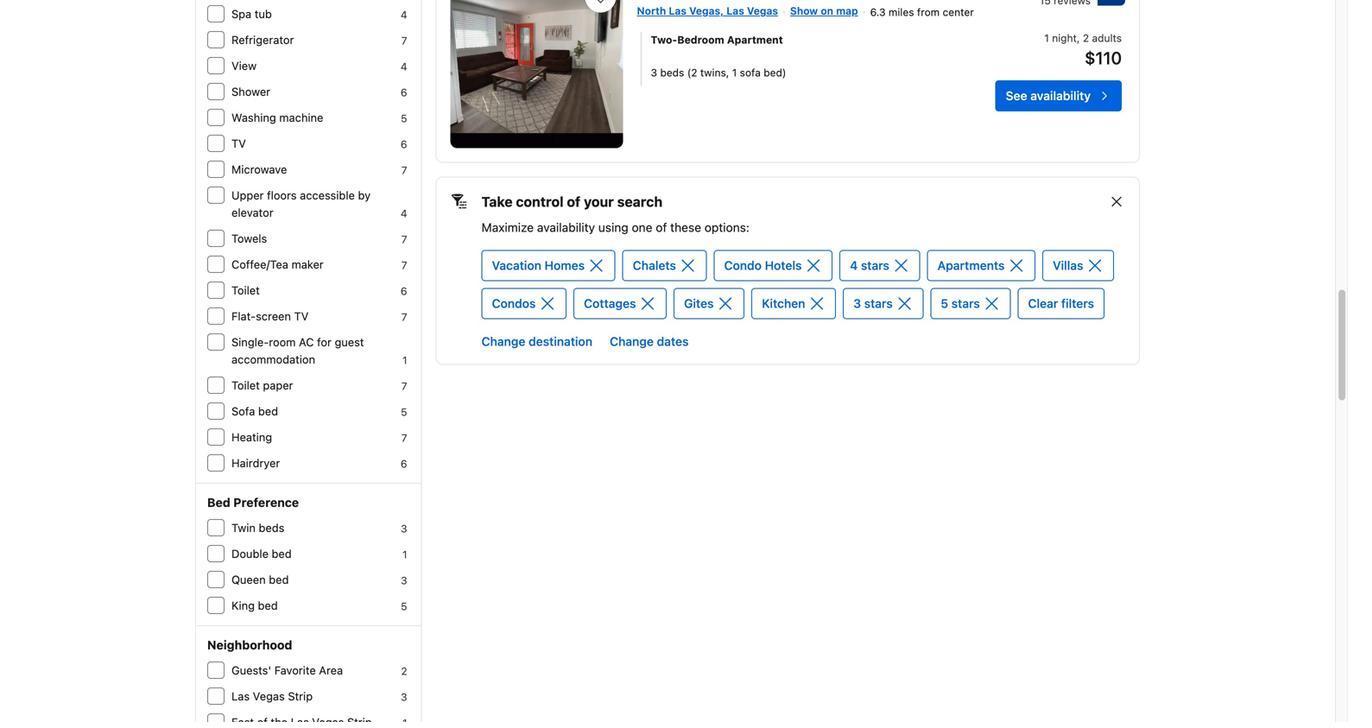 Task type: describe. For each thing, give the bounding box(es) containing it.
miles
[[889, 6, 914, 18]]

condo hotels button
[[714, 250, 833, 281]]

4 for upper floors accessible by elevator
[[401, 207, 407, 219]]

bedroom
[[677, 34, 725, 46]]

6 for toilet
[[401, 285, 407, 297]]

0 vertical spatial vegas
[[747, 5, 778, 17]]

one
[[632, 220, 653, 235]]

coffee/tea
[[232, 258, 288, 271]]

options:
[[705, 220, 750, 235]]

for
[[317, 336, 332, 349]]

1 night , 2 adults $110
[[1045, 32, 1122, 68]]

two-bedroom apartment link
[[651, 32, 943, 48]]

3 stars
[[854, 296, 893, 311]]

accessible
[[300, 189, 355, 202]]

two-
[[651, 34, 677, 46]]

7 for refrigerator
[[401, 35, 407, 47]]

2 inside 1 night , 2 adults $110
[[1083, 32, 1089, 44]]

7 for coffee/tea maker
[[401, 259, 407, 271]]

6.3 miles from center
[[870, 6, 974, 18]]

change for change dates
[[610, 334, 654, 349]]

0 horizontal spatial tv
[[232, 137, 246, 150]]

center
[[943, 6, 974, 18]]

1 horizontal spatial las
[[669, 5, 687, 17]]

clear filters button
[[1018, 288, 1105, 319]]

clear filters
[[1028, 296, 1095, 311]]

6 for hairdryer
[[401, 458, 407, 470]]

hotels
[[765, 258, 802, 273]]

spa tub
[[232, 7, 272, 20]]

1 vertical spatial vegas
[[253, 690, 285, 703]]

change for change destination
[[482, 334, 526, 349]]

upper
[[232, 189, 264, 202]]

4 stars button
[[840, 250, 921, 281]]

filters
[[1062, 296, 1095, 311]]

5 for sofa bed
[[401, 406, 407, 418]]

these
[[670, 220, 701, 235]]

availability for see
[[1031, 89, 1091, 103]]

flat-screen tv
[[232, 310, 309, 323]]

heating
[[232, 431, 272, 444]]

bed
[[207, 495, 230, 510]]

spa
[[232, 7, 252, 20]]

2 horizontal spatial las
[[727, 5, 744, 17]]

maximize availability using one of these options:
[[482, 220, 750, 235]]

apartments
[[938, 258, 1005, 273]]

3 for las vegas strip
[[401, 691, 407, 703]]

north las vegas, las vegas
[[637, 5, 778, 17]]

stars for 3 stars
[[864, 296, 893, 311]]

king
[[232, 599, 255, 612]]

change destination button
[[475, 326, 600, 357]]

vacation
[[492, 258, 542, 273]]

condo hotels
[[724, 258, 802, 273]]

take control of your search
[[482, 194, 663, 210]]

single-room ac for guest accommodation
[[232, 336, 364, 366]]

two-bedroom apartment
[[651, 34, 783, 46]]

vacation homes
[[492, 258, 585, 273]]

3 beds (2 twins, 1 sofa bed)
[[651, 67, 786, 79]]

5 for king bed
[[401, 600, 407, 612]]

twin
[[232, 521, 256, 534]]

maximize
[[482, 220, 534, 235]]

preference
[[233, 495, 299, 510]]

king bed
[[232, 599, 278, 612]]

gites button
[[674, 288, 745, 319]]

hairdryer
[[232, 457, 280, 470]]

show
[[790, 5, 818, 17]]

3 for twin beds
[[401, 523, 407, 535]]

1 vertical spatial of
[[656, 220, 667, 235]]

bed preference
[[207, 495, 299, 510]]

vacation homes button
[[482, 250, 616, 281]]

guest
[[335, 336, 364, 349]]

queen
[[232, 573, 266, 586]]

chalets button
[[623, 250, 707, 281]]

5 for washing machine
[[401, 112, 407, 124]]

condo
[[724, 258, 762, 273]]

stars for 5 stars
[[952, 296, 980, 311]]

sofa
[[232, 405, 255, 418]]

guests' favorite area
[[232, 664, 343, 677]]

1 inside 1 night , 2 adults $110
[[1045, 32, 1049, 44]]

apartment
[[727, 34, 783, 46]]

1 horizontal spatial tv
[[294, 310, 309, 323]]

3 stars button
[[843, 288, 924, 319]]

4 stars
[[850, 258, 890, 273]]

1 vertical spatial 2
[[401, 665, 407, 677]]

condos
[[492, 296, 536, 311]]

4 for view
[[401, 60, 407, 73]]

kitchen
[[762, 296, 806, 311]]

refrigerator
[[232, 33, 294, 46]]

condos button
[[482, 288, 567, 319]]

coffee/tea maker
[[232, 258, 324, 271]]

very cute and comfy apartment image
[[451, 0, 623, 148]]

toilet paper
[[232, 379, 293, 392]]

show on map
[[790, 5, 858, 17]]

room
[[269, 336, 296, 349]]

shower
[[232, 85, 270, 98]]

night
[[1052, 32, 1077, 44]]

6.3
[[870, 6, 886, 18]]

toilet for toilet
[[232, 284, 260, 297]]

7 for flat-screen tv
[[401, 311, 407, 323]]

washing machine
[[232, 111, 323, 124]]

sofa bed
[[232, 405, 278, 418]]



Task type: locate. For each thing, give the bounding box(es) containing it.
0 horizontal spatial availability
[[537, 220, 595, 235]]

6 for shower
[[401, 86, 407, 98]]

bed
[[258, 405, 278, 418], [272, 547, 292, 560], [269, 573, 289, 586], [258, 599, 278, 612]]

see availability
[[1006, 89, 1091, 103]]

tv up the ac
[[294, 310, 309, 323]]

vegas
[[747, 5, 778, 17], [253, 690, 285, 703]]

toilet up the flat-
[[232, 284, 260, 297]]

change down cottages button
[[610, 334, 654, 349]]

stars up 3 stars
[[861, 258, 890, 273]]

0 horizontal spatial 2
[[401, 665, 407, 677]]

flat-
[[232, 310, 256, 323]]

1 horizontal spatial 2
[[1083, 32, 1089, 44]]

destination
[[529, 334, 593, 349]]

beds for 3
[[660, 67, 684, 79]]

1 horizontal spatial availability
[[1031, 89, 1091, 103]]

change down condos
[[482, 334, 526, 349]]

homes
[[545, 258, 585, 273]]

2
[[1083, 32, 1089, 44], [401, 665, 407, 677]]

upper floors accessible by elevator
[[232, 189, 371, 219]]

bed for sofa bed
[[258, 405, 278, 418]]

bed right double
[[272, 547, 292, 560]]

0 vertical spatial beds
[[660, 67, 684, 79]]

0 vertical spatial availability
[[1031, 89, 1091, 103]]

toilet for toilet paper
[[232, 379, 260, 392]]

3
[[651, 67, 657, 79], [854, 296, 861, 311], [401, 523, 407, 535], [401, 574, 407, 587], [401, 691, 407, 703]]

search
[[617, 194, 663, 210]]

from
[[917, 6, 940, 18]]

vegas,
[[689, 5, 724, 17]]

2 right ','
[[1083, 32, 1089, 44]]

see availability link
[[996, 80, 1122, 111]]

1 7 from the top
[[401, 35, 407, 47]]

1 horizontal spatial change
[[610, 334, 654, 349]]

1 horizontal spatial beds
[[660, 67, 684, 79]]

3 7 from the top
[[401, 233, 407, 245]]

your
[[584, 194, 614, 210]]

availability for maximize
[[537, 220, 595, 235]]

villas button
[[1043, 250, 1115, 281]]

2 change from the left
[[610, 334, 654, 349]]

0 vertical spatial tv
[[232, 137, 246, 150]]

bed right sofa
[[258, 405, 278, 418]]

1 vertical spatial toilet
[[232, 379, 260, 392]]

stars down 4 stars button
[[864, 296, 893, 311]]

view
[[232, 59, 257, 72]]

cottages button
[[574, 288, 667, 319]]

gites
[[684, 296, 714, 311]]

beds left (2 at the top right
[[660, 67, 684, 79]]

bed for queen bed
[[269, 573, 289, 586]]

apartments button
[[927, 250, 1036, 281]]

toilet up sofa
[[232, 379, 260, 392]]

6 for tv
[[401, 138, 407, 150]]

tub
[[255, 7, 272, 20]]

0 vertical spatial 2
[[1083, 32, 1089, 44]]

stars
[[861, 258, 890, 273], [864, 296, 893, 311], [952, 296, 980, 311]]

twin beds
[[232, 521, 285, 534]]

see
[[1006, 89, 1028, 103]]

7 for microwave
[[401, 164, 407, 176]]

1 vertical spatial availability
[[537, 220, 595, 235]]

change
[[482, 334, 526, 349], [610, 334, 654, 349]]

0 horizontal spatial change
[[482, 334, 526, 349]]

7 for toilet paper
[[401, 380, 407, 392]]

of left your
[[567, 194, 581, 210]]

5 stars
[[941, 296, 980, 311]]

strip
[[288, 690, 313, 703]]

vegas down guests'
[[253, 690, 285, 703]]

dates
[[657, 334, 689, 349]]

by
[[358, 189, 371, 202]]

towels
[[232, 232, 267, 245]]

stars down apartments
[[952, 296, 980, 311]]

microwave
[[232, 163, 287, 176]]

4 6 from the top
[[401, 458, 407, 470]]

1 horizontal spatial vegas
[[747, 5, 778, 17]]

1 vertical spatial tv
[[294, 310, 309, 323]]

las right vegas,
[[727, 5, 744, 17]]

change dates
[[610, 334, 689, 349]]

elevator
[[232, 206, 274, 219]]

1
[[1045, 32, 1049, 44], [732, 67, 737, 79], [403, 354, 407, 366], [403, 549, 407, 561]]

bed right queen
[[269, 573, 289, 586]]

sofa
[[740, 67, 761, 79]]

single-
[[232, 336, 269, 349]]

(2
[[687, 67, 698, 79]]

villas
[[1053, 258, 1084, 273]]

4 for spa tub
[[401, 9, 407, 21]]

beds for twin
[[259, 521, 285, 534]]

0 horizontal spatial vegas
[[253, 690, 285, 703]]

take
[[482, 194, 513, 210]]

1 vertical spatial beds
[[259, 521, 285, 534]]

las
[[669, 5, 687, 17], [727, 5, 744, 17], [232, 690, 250, 703]]

double
[[232, 547, 269, 560]]

scored 8.4 element
[[1098, 0, 1126, 6]]

5 inside button
[[941, 296, 949, 311]]

clear
[[1028, 296, 1058, 311]]

accommodation
[[232, 353, 315, 366]]

availability right see
[[1031, 89, 1091, 103]]

0 horizontal spatial beds
[[259, 521, 285, 534]]

maker
[[292, 258, 324, 271]]

2 right area
[[401, 665, 407, 677]]

5 7 from the top
[[401, 311, 407, 323]]

neighborhood
[[207, 638, 292, 652]]

cottages
[[584, 296, 636, 311]]

4 7 from the top
[[401, 259, 407, 271]]

0 horizontal spatial las
[[232, 690, 250, 703]]

of right one
[[656, 220, 667, 235]]

bed right king
[[258, 599, 278, 612]]

floors
[[267, 189, 297, 202]]

using
[[599, 220, 629, 235]]

map
[[836, 5, 858, 17]]

stars for 4 stars
[[861, 258, 890, 273]]

washing
[[232, 111, 276, 124]]

change dates button
[[603, 326, 696, 357]]

north
[[637, 5, 666, 17]]

paper
[[263, 379, 293, 392]]

availability
[[1031, 89, 1091, 103], [537, 220, 595, 235]]

change destination
[[482, 334, 593, 349]]

toilet
[[232, 284, 260, 297], [232, 379, 260, 392]]

tv down washing
[[232, 137, 246, 150]]

area
[[319, 664, 343, 677]]

chalets
[[633, 258, 676, 273]]

2 toilet from the top
[[232, 379, 260, 392]]

control
[[516, 194, 564, 210]]

2 7 from the top
[[401, 164, 407, 176]]

bed for double bed
[[272, 547, 292, 560]]

7 for towels
[[401, 233, 407, 245]]

1 toilet from the top
[[232, 284, 260, 297]]

$110
[[1085, 48, 1122, 68]]

6 7 from the top
[[401, 380, 407, 392]]

7 7 from the top
[[401, 432, 407, 444]]

vegas up apartment on the right top of page
[[747, 5, 778, 17]]

0 vertical spatial of
[[567, 194, 581, 210]]

twins,
[[701, 67, 729, 79]]

4 inside button
[[850, 258, 858, 273]]

1 horizontal spatial of
[[656, 220, 667, 235]]

las right "north"
[[669, 5, 687, 17]]

3 inside button
[[854, 296, 861, 311]]

3 for queen bed
[[401, 574, 407, 587]]

7 for heating
[[401, 432, 407, 444]]

3 6 from the top
[[401, 285, 407, 297]]

1 6 from the top
[[401, 86, 407, 98]]

0 vertical spatial toilet
[[232, 284, 260, 297]]

las down guests'
[[232, 690, 250, 703]]

double bed
[[232, 547, 292, 560]]

bed for king bed
[[258, 599, 278, 612]]

tv
[[232, 137, 246, 150], [294, 310, 309, 323]]

screen
[[256, 310, 291, 323]]

availability inside "see availability" link
[[1031, 89, 1091, 103]]

2 6 from the top
[[401, 138, 407, 150]]

availability down take control of your search at the top of page
[[537, 220, 595, 235]]

kitchen button
[[752, 288, 836, 319]]

6
[[401, 86, 407, 98], [401, 138, 407, 150], [401, 285, 407, 297], [401, 458, 407, 470]]

0 horizontal spatial of
[[567, 194, 581, 210]]

beds down preference
[[259, 521, 285, 534]]

1 change from the left
[[482, 334, 526, 349]]



Task type: vqa. For each thing, say whether or not it's contained in the screenshot.
Spa tub
yes



